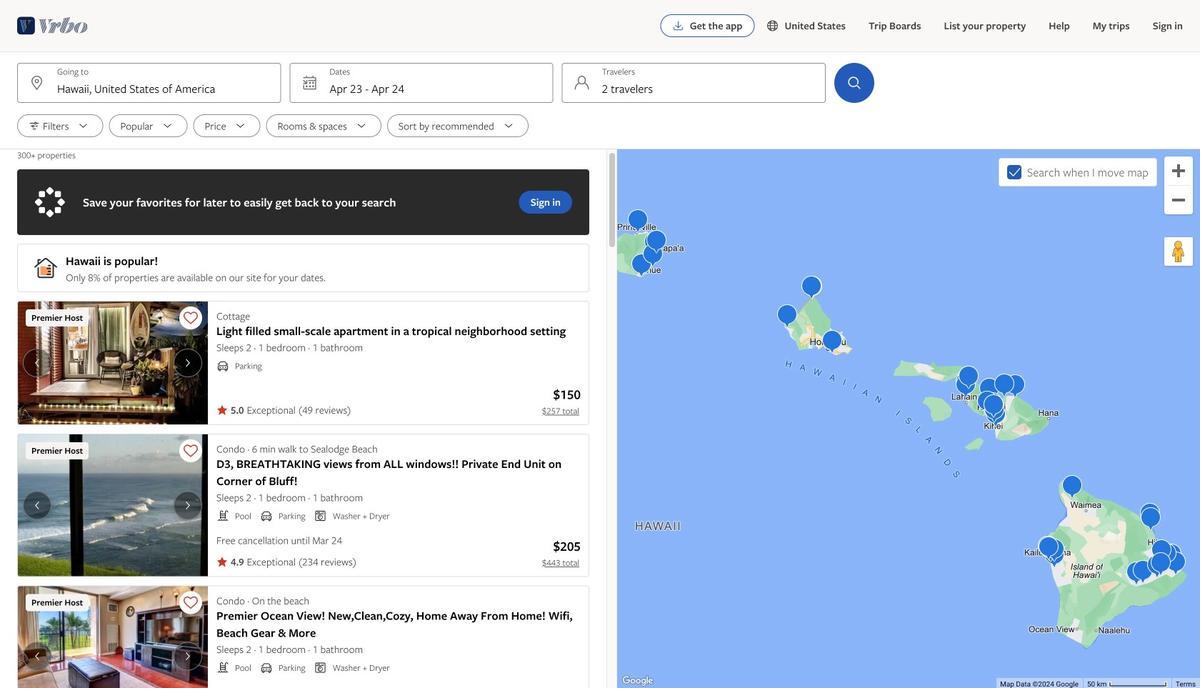 Task type: describe. For each thing, give the bounding box(es) containing it.
show next image for premier ocean view! new,clean,cozy, home away from home! wifi, beach gear & more image
[[179, 651, 197, 662]]

vrbo logo image
[[17, 14, 88, 37]]

nighttime view of entry. solar lights on patio and string lights in yard image
[[17, 301, 208, 425]]

download the app button image
[[673, 20, 685, 31]]

show previous image for premier ocean view! new,clean,cozy, home away from home! wifi, beach gear & more image
[[29, 651, 46, 662]]

search image
[[846, 74, 863, 91]]

show previous image for light filled small-scale apartment in a tropical neighborhood setting image
[[29, 357, 46, 369]]

google image
[[621, 674, 655, 688]]

waves from the alcove window image
[[17, 434, 208, 577]]

50 inch smart tv. wifi, blue tooth music player. image
[[17, 586, 208, 688]]

show next image for light filled small-scale apartment in a tropical neighborhood setting image
[[179, 357, 197, 369]]



Task type: vqa. For each thing, say whether or not it's contained in the screenshot.
Cozy bedroom with plush pillows and medium firm mattress image
no



Task type: locate. For each thing, give the bounding box(es) containing it.
2 vertical spatial small image
[[217, 662, 229, 674]]

xsmall image
[[217, 556, 228, 568]]

map region
[[618, 149, 1201, 688]]

0 vertical spatial small image
[[217, 360, 229, 372]]

show previous image for d3, breathtaking views from all windows!! private end unit on corner of bluff! image
[[29, 500, 46, 511]]

small image
[[767, 19, 785, 32], [217, 510, 229, 523], [314, 510, 327, 523], [260, 662, 273, 674], [314, 662, 327, 674]]

small image
[[217, 360, 229, 372], [260, 510, 273, 523], [217, 662, 229, 674]]

xsmall image
[[217, 404, 228, 416]]

show next image for d3, breathtaking views from all windows!! private end unit on corner of bluff! image
[[179, 500, 197, 511]]

1 vertical spatial small image
[[260, 510, 273, 523]]



